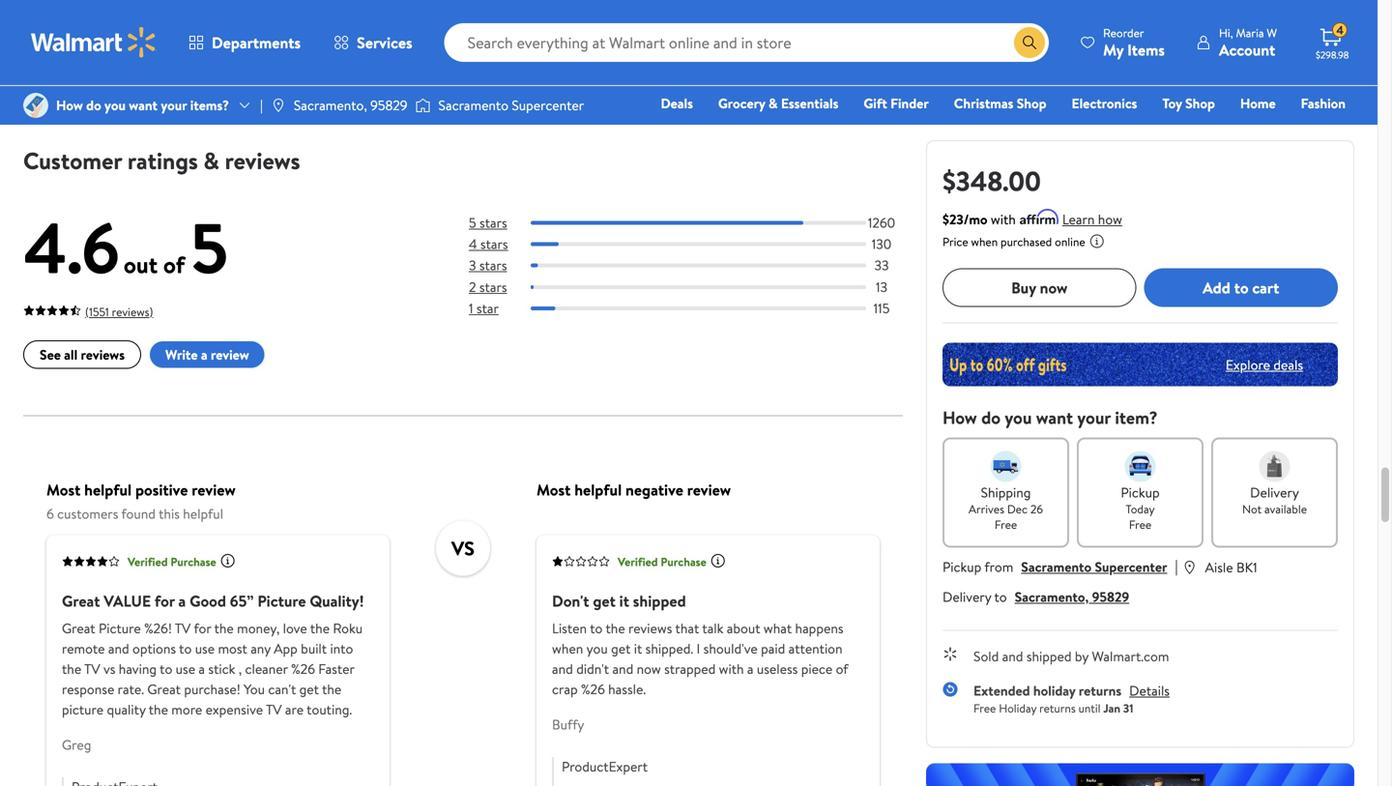 Task type: locate. For each thing, give the bounding box(es) containing it.
you inside don't get it shipped listen to the reviews that talk about what happens when you get it shipped. i should've paid attention and didn't and now strapped with a useless piece of crap %26 hassle.
[[587, 639, 608, 658]]

piece
[[801, 660, 833, 679]]

%26
[[291, 660, 315, 679], [581, 680, 605, 699]]

money,
[[237, 619, 280, 638]]

smart inside tcl 43" class s class 1080p fhd led smart tv with roku tv - 43s310r (new)
[[314, 2, 354, 24]]

tv right fhd
[[284, 24, 302, 45]]

google inside philips 43" class 4k ultra hd (2160p) google smart led tv (43pul7652/f7) (new)
[[547, 2, 596, 24]]

2 progress bar from the top
[[531, 242, 866, 246]]

1 day from the left
[[92, 84, 109, 101]]

verified purchase information image up 65"
[[220, 553, 236, 569]]

class for tcl 65" class 4-series 4k uhd hdr smart roku tv - 65s451 1235
[[83, 0, 117, 2]]

out
[[124, 248, 158, 281]]

how up customer
[[56, 96, 83, 115]]

4k up (43pul7652/f7)
[[579, 0, 597, 2]]

returns left 31
[[1079, 681, 1122, 700]]

2 horizontal spatial reviews
[[629, 619, 672, 638]]

do for how do you want your items?
[[86, 96, 101, 115]]

great up remote
[[62, 619, 95, 638]]

shipping down 43s310r
[[287, 84, 328, 101]]

a left good on the bottom left
[[178, 591, 186, 612]]

grocery & essentials
[[718, 94, 839, 113]]

sacramento supercenter
[[439, 96, 584, 115]]

(new)
[[467, 45, 504, 66]]

0 horizontal spatial philips
[[467, 0, 510, 2]]

want up customer ratings & reviews
[[129, 96, 158, 115]]

1 horizontal spatial gift
[[1037, 121, 1061, 140]]

(new) up essentials on the right top of the page
[[801, 45, 842, 66]]

write a review link
[[149, 340, 266, 369]]

ultra inside "philips 65" class 4k ultra hd (2160p) google smart led television (65pul7552/f7) (new)"
[[821, 0, 854, 2]]

the right listen
[[606, 619, 625, 638]]

sacramento down (new)
[[439, 96, 509, 115]]

2 google from the left
[[767, 2, 816, 24]]

fhd
[[247, 2, 279, 24]]

2 horizontal spatial you
[[1005, 406, 1032, 430]]

0 horizontal spatial 4k
[[180, 0, 199, 2]]

4 progress bar from the top
[[531, 285, 866, 289]]

1260
[[868, 213, 896, 232]]

%26 down the built
[[291, 660, 315, 679]]

(2160p) up (65pul7552/f7)
[[714, 2, 764, 24]]

most inside the most helpful positive review 6 customers found this helpful
[[46, 479, 81, 501]]

don't get it shipped listen to the reviews that talk about what happens when you get it shipped. i should've paid attention and didn't and now strapped with a useless piece of crap %26 hassle.
[[552, 591, 849, 699]]

3+ day shipping down 1235
[[76, 84, 154, 101]]

you up intent image for shipping
[[1005, 406, 1032, 430]]

helpful up customers
[[84, 479, 132, 501]]

1 horizontal spatial with
[[719, 660, 744, 679]]

shop right toy
[[1186, 94, 1215, 113]]

5 class from the left
[[760, 0, 794, 2]]

delivery down from
[[943, 587, 992, 606]]

w
[[1267, 25, 1277, 41]]

smart inside tcl 65" class 4-series 4k uhd hdr smart roku tv - 65s451 1235
[[102, 2, 142, 24]]

2 tcl from the left
[[247, 0, 273, 2]]

4k inside "philips 65" class 4k ultra hd (2160p) google smart led television (65pul7552/f7) (new)"
[[798, 0, 817, 2]]

aisle
[[1206, 558, 1234, 577]]

1 verified from the left
[[128, 553, 168, 570]]

class inside tcl 65" class 4-series 4k uhd hdr smart roku tv - 65s451 1235
[[83, 0, 117, 2]]

sold
[[974, 647, 999, 666]]

$298.98
[[1316, 48, 1349, 61]]

google
[[547, 2, 596, 24], [767, 2, 816, 24]]

1 tcl from the left
[[27, 0, 53, 2]]

0 horizontal spatial do
[[86, 96, 101, 115]]

delivery down 516
[[516, 84, 558, 101]]

2 verified from the left
[[618, 553, 658, 570]]

review inside the most helpful positive review 6 customers found this helpful
[[192, 479, 236, 501]]

1 horizontal spatial verified purchase
[[618, 553, 707, 570]]

 image right sacramento, 95829
[[415, 96, 431, 115]]

0 horizontal spatial -
[[205, 2, 211, 24]]

when down listen
[[552, 639, 583, 658]]

supercenter down 516
[[512, 96, 584, 115]]

sacramento up sacramento, 95829 button
[[1021, 557, 1092, 576]]

hd for philips 65" class 4k ultra hd (2160p) google smart led television (65pul7552/f7) (new)
[[687, 2, 710, 24]]

2 vertical spatial delivery
[[943, 587, 992, 606]]

4 product group from the left
[[687, 0, 880, 112]]

2 65" from the left
[[734, 0, 756, 2]]

tv right s
[[358, 2, 376, 24]]

pickup down (new)
[[471, 84, 504, 101]]

picture down value
[[99, 619, 141, 638]]

1 horizontal spatial your
[[1078, 406, 1111, 430]]

reviews
[[225, 145, 300, 177], [81, 345, 125, 364], [629, 619, 672, 638]]

0 horizontal spatial 4
[[469, 235, 477, 253]]

gift left cards
[[1037, 121, 1061, 140]]

1 philips from the left
[[467, 0, 510, 2]]

pickup down the '65s451'
[[31, 84, 64, 101]]

vs
[[452, 535, 475, 562]]

1 vertical spatial sacramento
[[1021, 557, 1092, 576]]

0 horizontal spatial &
[[204, 145, 219, 177]]

toy shop
[[1163, 94, 1215, 113]]

now down shipped.
[[637, 660, 661, 679]]

tv left are in the left of the page
[[266, 700, 282, 719]]

0 horizontal spatial you
[[104, 96, 126, 115]]

your for item?
[[1078, 406, 1111, 430]]

1 vertical spatial your
[[1078, 406, 1111, 430]]

0 horizontal spatial most
[[46, 479, 81, 501]]

ultra inside philips 43" class 4k ultra hd (2160p) google smart led tv (43pul7652/f7) (new)
[[601, 0, 635, 2]]

2 ultra from the left
[[821, 0, 854, 2]]

0 vertical spatial you
[[104, 96, 126, 115]]

1 horizontal spatial of
[[836, 660, 849, 679]]

shipping
[[981, 483, 1031, 502]]

%26 inside don't get it shipped listen to the reviews that talk about what happens when you get it shipped. i should've paid attention and didn't and now strapped with a useless piece of crap %26 hassle.
[[581, 680, 605, 699]]

walmart+
[[1288, 121, 1346, 140]]

hd inside "philips 65" class 4k ultra hd (2160p) google smart led television (65pul7552/f7) (new)"
[[687, 2, 710, 24]]

(1551
[[85, 304, 109, 320]]

use
[[195, 639, 215, 658], [176, 660, 195, 679]]

day down (43pul7652/f7)
[[586, 84, 603, 101]]

1 vertical spatial it
[[634, 639, 642, 658]]

1 hd from the left
[[467, 2, 490, 24]]

shipped up that
[[633, 591, 686, 612]]

until
[[1079, 700, 1101, 717]]

2 verified purchase from the left
[[618, 553, 707, 570]]

smart inside philips 43" class 4k ultra hd (2160p) google smart led tv (43pul7652/f7) (new)
[[600, 2, 640, 24]]

now right buy
[[1040, 277, 1068, 298]]

can't
[[268, 680, 296, 699]]

google for 65"
[[767, 2, 816, 24]]

0 horizontal spatial sacramento,
[[294, 96, 367, 115]]

4k inside tcl 65" class 4-series 4k uhd hdr smart roku tv - 65s451 1235
[[180, 0, 199, 2]]

2 class from the left
[[303, 0, 338, 2]]

tv inside tcl 65" class 4-series 4k uhd hdr smart roku tv - 65s451 1235
[[183, 2, 201, 24]]

1 purchase from the left
[[171, 553, 216, 570]]

a right write
[[201, 345, 208, 364]]

available
[[1265, 501, 1307, 517]]

0 horizontal spatial hd
[[467, 2, 490, 24]]

verified purchase for a
[[128, 553, 216, 570]]

jan
[[1104, 700, 1121, 717]]

of right piece
[[836, 660, 849, 679]]

1 vertical spatial now
[[637, 660, 661, 679]]

tv left (43pul7652/f7)
[[498, 24, 517, 45]]

0 vertical spatial do
[[86, 96, 101, 115]]

reviews right all
[[81, 345, 125, 364]]

1 horizontal spatial want
[[1036, 406, 1073, 430]]

items
[[1128, 39, 1165, 60]]

65" for (2160p)
[[734, 0, 756, 2]]

tcl inside tcl 65" class 4-series 4k uhd hdr smart roku tv - 65s451 1235
[[27, 0, 53, 2]]

sacramento, 95829
[[294, 96, 408, 115]]

delivery
[[516, 84, 558, 101], [1250, 483, 1300, 502], [943, 587, 992, 606]]

reviews up shipped.
[[629, 619, 672, 638]]

2 vertical spatial with
[[719, 660, 744, 679]]

philips up (new)
[[467, 0, 510, 2]]

led inside "philips 65" class 4k ultra hd (2160p) google smart led television (65pul7552/f7) (new)"
[[687, 24, 715, 45]]

4 shipping from the left
[[727, 84, 768, 101]]

sacramento, down 43s310r
[[294, 96, 367, 115]]

3 4k from the left
[[798, 0, 817, 2]]

tcl for uhd
[[27, 0, 53, 2]]

4 day from the left
[[707, 84, 724, 101]]

0 vertical spatial shipped
[[633, 591, 686, 612]]

5 right out
[[190, 199, 228, 296]]

(2160p) for 65"
[[714, 2, 764, 24]]

1 most from the left
[[46, 479, 81, 501]]

1 vertical spatial you
[[1005, 406, 1032, 430]]

led inside philips 43" class 4k ultra hd (2160p) google smart led tv (43pul7652/f7) (new)
[[467, 24, 495, 45]]

43" inside tcl 43" class s class 1080p fhd led smart tv with roku tv - 43s310r (new)
[[277, 0, 300, 2]]

0 horizontal spatial delivery
[[516, 84, 558, 101]]

13
[[876, 277, 888, 296]]

1 vertical spatial when
[[552, 639, 583, 658]]

1 vertical spatial &
[[204, 145, 219, 177]]

0 horizontal spatial 43"
[[277, 0, 300, 2]]

more
[[171, 700, 202, 719]]

1 4k from the left
[[180, 0, 199, 2]]

1 vertical spatial do
[[982, 406, 1001, 430]]

pickup down intent image for pickup
[[1121, 483, 1160, 502]]

reorder my items
[[1103, 25, 1165, 60]]

2 product group from the left
[[247, 0, 440, 112]]

1 vertical spatial 4
[[469, 235, 477, 253]]

1 horizontal spatial tcl
[[247, 0, 273, 2]]

 image for sacramento, 95829
[[271, 98, 286, 113]]

class for philips 43" class 4k ultra hd (2160p) google smart led tv (43pul7652/f7) (new)
[[541, 0, 575, 2]]

65" inside tcl 65" class 4-series 4k uhd hdr smart roku tv - 65s451 1235
[[57, 0, 79, 2]]

review right positive
[[192, 479, 236, 501]]

2 verified purchase information image from the left
[[710, 553, 726, 569]]

1 horizontal spatial %26
[[581, 680, 605, 699]]

hd for philips 43" class 4k ultra hd (2160p) google smart led tv (43pul7652/f7) (new)
[[467, 2, 490, 24]]

philips inside philips 43" class 4k ultra hd (2160p) google smart led tv (43pul7652/f7) (new)
[[467, 0, 510, 2]]

%26 down didn't
[[581, 680, 605, 699]]

class left 4-
[[83, 0, 117, 2]]

product group containing philips 43" class 4k ultra hd (2160p) google smart led tv (43pul7652/f7) (new)
[[467, 0, 660, 112]]

class inside "philips 65" class 4k ultra hd (2160p) google smart led television (65pul7552/f7) (new)"
[[760, 0, 794, 2]]

(new) inside tcl 43" class s class 1080p fhd led smart tv with roku tv - 43s310r (new)
[[378, 24, 419, 45]]

0 horizontal spatial gift
[[864, 94, 888, 113]]

free inside shipping arrives dec 26 free
[[995, 516, 1017, 533]]

walmart+ link
[[1280, 120, 1355, 141]]

5 up '4 stars'
[[469, 213, 476, 232]]

0 horizontal spatial want
[[129, 96, 158, 115]]

43" for fhd
[[277, 0, 300, 2]]

negative
[[626, 479, 684, 501]]

1 horizontal spatial ultra
[[821, 0, 854, 2]]

sacramento
[[439, 96, 509, 115], [1021, 557, 1092, 576]]

you
[[244, 680, 265, 699]]

google inside "philips 65" class 4k ultra hd (2160p) google smart led television (65pul7552/f7) (new)"
[[767, 2, 816, 24]]

sacramento,
[[294, 96, 367, 115], [1015, 587, 1089, 606]]

0 vertical spatial for
[[155, 591, 175, 612]]

stars up '4 stars'
[[480, 213, 507, 232]]

1 vertical spatial for
[[194, 619, 211, 638]]

most for most helpful positive review 6 customers found this helpful
[[46, 479, 81, 501]]

philips inside "philips 65" class 4k ultra hd (2160p) google smart led television (65pul7552/f7) (new)"
[[687, 0, 730, 2]]

0 horizontal spatial led
[[283, 2, 311, 24]]

 image
[[23, 93, 48, 118]]

class up (43pul7652/f7)
[[541, 0, 575, 2]]

class inside philips 43" class 4k ultra hd (2160p) google smart led tv (43pul7652/f7) (new)
[[541, 0, 575, 2]]

you up didn't
[[587, 639, 608, 658]]

with up price when purchased online
[[991, 210, 1016, 229]]

1 vertical spatial get
[[611, 639, 631, 658]]

shipped left by
[[1027, 647, 1072, 666]]

online
[[1055, 234, 1086, 250]]

0 horizontal spatial it
[[620, 591, 629, 612]]

philips
[[467, 0, 510, 2], [687, 0, 730, 2]]

one debit link
[[1189, 120, 1272, 141]]

1 horizontal spatial |
[[1175, 556, 1178, 577]]

1 horizontal spatial 43"
[[514, 0, 537, 2]]

roku left 43s310r
[[247, 24, 281, 45]]

class left s
[[303, 0, 338, 2]]

series
[[136, 0, 177, 2]]

0 horizontal spatial shop
[[1017, 94, 1047, 113]]

grocery & essentials link
[[710, 93, 847, 114]]

Walmart Site-Wide search field
[[444, 23, 1049, 62]]

1 horizontal spatial delivery
[[943, 587, 992, 606]]

0 vertical spatial delivery
[[516, 84, 558, 101]]

(2160p)
[[494, 2, 544, 24], [714, 2, 764, 24]]

&
[[769, 94, 778, 113], [204, 145, 219, 177]]

65" inside "philips 65" class 4k ultra hd (2160p) google smart led television (65pul7552/f7) (new)"
[[734, 0, 756, 2]]

2 most from the left
[[537, 479, 571, 501]]

sacramento, down pickup from sacramento supercenter |
[[1015, 587, 1089, 606]]

philips 65" class 4k ultra hd (2160p) google smart led television (65pul7552/f7) (new)
[[687, 0, 860, 66]]

gift cards link
[[1029, 120, 1107, 141]]

0 horizontal spatial 65"
[[57, 0, 79, 2]]

4 up $298.98
[[1337, 22, 1344, 38]]

smart inside "philips 65" class 4k ultra hd (2160p) google smart led television (65pul7552/f7) (new)"
[[820, 2, 860, 24]]

1 vertical spatial of
[[836, 660, 849, 679]]

4 class from the left
[[541, 0, 575, 2]]

do up intent image for shipping
[[982, 406, 1001, 430]]

(1551 reviews)
[[85, 304, 153, 320]]

 image for sacramento supercenter
[[415, 96, 431, 115]]

intent image for delivery image
[[1260, 451, 1290, 482]]

1 horizontal spatial 5
[[469, 213, 476, 232]]

smart for roku
[[314, 2, 354, 24]]

(2160p) inside philips 43" class 4k ultra hd (2160p) google smart led tv (43pul7652/f7) (new)
[[494, 2, 544, 24]]

1 65" from the left
[[57, 0, 79, 2]]

1 horizontal spatial 4
[[1337, 22, 1344, 38]]

 image
[[415, 96, 431, 115], [271, 98, 286, 113]]

get up "hassle."
[[611, 639, 631, 658]]

philips up television
[[687, 0, 730, 2]]

smart for -
[[102, 2, 142, 24]]

delivery for delivery not available
[[1250, 483, 1300, 502]]

0 vertical spatial get
[[593, 591, 616, 612]]

43" inside philips 43" class 4k ultra hd (2160p) google smart led tv (43pul7652/f7) (new)
[[514, 0, 537, 2]]

the up touting. at the left bottom
[[322, 680, 342, 699]]

0 horizontal spatial of
[[163, 248, 185, 281]]

0 horizontal spatial shipped
[[633, 591, 686, 612]]

it right don't
[[620, 591, 629, 612]]

5 progress bar from the top
[[531, 306, 866, 310]]

day down departments
[[267, 84, 284, 101]]

gift left the finder
[[864, 94, 888, 113]]

product group
[[27, 0, 220, 112], [247, 0, 440, 112], [467, 0, 660, 112], [687, 0, 880, 112]]

supercenter inside pickup from sacramento supercenter |
[[1095, 557, 1168, 576]]

shop inside the toy shop link
[[1186, 94, 1215, 113]]

2 day from the left
[[267, 84, 284, 101]]

- left 43s310r
[[306, 24, 312, 45]]

dec
[[1007, 501, 1028, 517]]

2 43" from the left
[[514, 0, 537, 2]]

led up sacramento supercenter
[[467, 24, 495, 45]]

1 horizontal spatial verified
[[618, 553, 658, 570]]

pickup left from
[[943, 557, 982, 576]]

1 progress bar from the top
[[531, 221, 866, 225]]

0 vertical spatial supercenter
[[512, 96, 584, 115]]

want for item?
[[1036, 406, 1073, 430]]

hd inside philips 43" class 4k ultra hd (2160p) google smart led tv (43pul7652/f7) (new)
[[467, 2, 490, 24]]

purchase up good on the bottom left
[[171, 553, 216, 570]]

1 43" from the left
[[277, 0, 300, 2]]

0 vertical spatial picture
[[258, 591, 306, 612]]

when down $23/mo with
[[971, 234, 998, 250]]

departments button
[[172, 19, 317, 66]]

1 (2160p) from the left
[[494, 2, 544, 24]]

1 vertical spatial reviews
[[81, 345, 125, 364]]

(65pul7552/f7)
[[687, 45, 797, 66]]

2 philips from the left
[[687, 0, 730, 2]]

1 product group from the left
[[27, 0, 220, 112]]

tcl for fhd
[[247, 0, 273, 2]]

helpful for negative
[[575, 479, 622, 501]]

3 progress bar from the top
[[531, 264, 866, 268]]

0 horizontal spatial for
[[155, 591, 175, 612]]

progress bar for 1260
[[531, 221, 866, 225]]

3 product group from the left
[[467, 0, 660, 112]]

love
[[283, 619, 307, 638]]

4k inside philips 43" class 4k ultra hd (2160p) google smart led tv (43pul7652/f7) (new)
[[579, 0, 597, 2]]

65" up the '65s451'
[[57, 0, 79, 2]]

1 vertical spatial sacramento,
[[1015, 587, 1089, 606]]

1 shop from the left
[[1017, 94, 1047, 113]]

how
[[56, 96, 83, 115], [943, 406, 977, 430]]

2 4k from the left
[[579, 0, 597, 2]]

1 horizontal spatial (new)
[[801, 45, 842, 66]]

0 horizontal spatial your
[[161, 96, 187, 115]]

smart for (43pul7652/f7)
[[600, 2, 640, 24]]

1 smart from the left
[[102, 2, 142, 24]]

crap
[[552, 680, 578, 699]]

3 day from the left
[[586, 84, 603, 101]]

4 3+ day shipping from the left
[[691, 84, 768, 101]]

3+ left grocery
[[691, 84, 704, 101]]

2 purchase from the left
[[661, 553, 707, 570]]

0 horizontal spatial roku
[[146, 2, 179, 24]]

0 vertical spatial 4
[[1337, 22, 1344, 38]]

2 horizontal spatial roku
[[333, 619, 363, 638]]

stars for 3 stars
[[479, 256, 507, 275]]

progress bar
[[531, 221, 866, 225], [531, 242, 866, 246], [531, 264, 866, 268], [531, 285, 866, 289], [531, 306, 866, 310]]

1 horizontal spatial it
[[634, 639, 642, 658]]

2 vertical spatial you
[[587, 639, 608, 658]]

fashion gift cards
[[1037, 94, 1346, 140]]

rate.
[[118, 680, 144, 699]]

(2160p) inside "philips 65" class 4k ultra hd (2160p) google smart led television (65pul7552/f7) (new)"
[[714, 2, 764, 24]]

product group containing philips 65" class 4k ultra hd (2160p) google smart led television (65pul7552/f7) (new)
[[687, 0, 880, 112]]

0 vertical spatial use
[[195, 639, 215, 658]]

class
[[83, 0, 117, 2], [303, 0, 338, 2], [354, 0, 388, 2], [541, 0, 575, 2], [760, 0, 794, 2]]

free inside extended holiday returns details free holiday returns until jan 31
[[974, 700, 996, 717]]

purchase up that
[[661, 553, 707, 570]]

a
[[201, 345, 208, 364], [178, 591, 186, 612], [199, 660, 205, 679], [747, 660, 754, 679]]

shipped inside don't get it shipped listen to the reviews that talk about what happens when you get it shipped. i should've paid attention and didn't and now strapped with a useless piece of crap %26 hassle.
[[633, 591, 686, 612]]

delivery for delivery to sacramento, 95829
[[943, 587, 992, 606]]

4.6
[[23, 199, 120, 296]]

get inside great value for a good 65" picture quality! great picture %26! tv for the money, love the roku remote and options to use most any app built into the tv vs having to use a stick , cleaner %26 faster response rate. great purchase! you can't get the picture quality the more expensive tv are touting.
[[299, 680, 319, 699]]

hassle.
[[608, 680, 646, 699]]

65s451
[[27, 24, 75, 45]]

smart for (65pul7552/f7)
[[820, 2, 860, 24]]

3+
[[76, 84, 89, 101], [251, 84, 264, 101], [570, 84, 583, 101], [691, 84, 704, 101]]

cleaner
[[245, 660, 288, 679]]

tv inside philips 43" class 4k ultra hd (2160p) google smart led tv (43pul7652/f7) (new)
[[498, 24, 517, 45]]

useless
[[757, 660, 798, 679]]

review for most helpful negative review
[[687, 479, 731, 501]]

0 horizontal spatial (2160p)
[[494, 2, 544, 24]]

the
[[214, 619, 234, 638], [310, 619, 330, 638], [606, 619, 625, 638], [62, 660, 81, 679], [322, 680, 342, 699], [149, 700, 168, 719]]

3 3+ day shipping from the left
[[570, 84, 647, 101]]

electronics link
[[1063, 93, 1146, 114]]

(2160p) for 43"
[[494, 2, 544, 24]]

2 horizontal spatial delivery
[[1250, 483, 1300, 502]]

sacramento inside pickup from sacramento supercenter |
[[1021, 557, 1092, 576]]

1 horizontal spatial purchase
[[661, 553, 707, 570]]

it left shipped.
[[634, 639, 642, 658]]

cart
[[1253, 277, 1280, 298]]

(new)
[[378, 24, 419, 45], [801, 45, 842, 66]]

tcl inside tcl 43" class s class 1080p fhd led smart tv with roku tv - 43s310r (new)
[[247, 0, 273, 2]]

65" up television
[[734, 0, 756, 2]]

1 vertical spatial how
[[943, 406, 977, 430]]

3 shipping from the left
[[606, 84, 647, 101]]

0 horizontal spatial when
[[552, 639, 583, 658]]

0 horizontal spatial  image
[[271, 98, 286, 113]]

debit
[[1230, 121, 1263, 140]]

smart
[[102, 2, 142, 24], [314, 2, 354, 24], [600, 2, 640, 24], [820, 2, 860, 24]]

you down 1235
[[104, 96, 126, 115]]

verified purchase down this at the bottom left
[[128, 553, 216, 570]]

reviews inside don't get it shipped listen to the reviews that talk about what happens when you get it shipped. i should've paid attention and didn't and now strapped with a useless piece of crap %26 hassle.
[[629, 619, 672, 638]]

want
[[129, 96, 158, 115], [1036, 406, 1073, 430]]

picture
[[258, 591, 306, 612], [99, 619, 141, 638]]

(new) down 1080p at the top
[[378, 24, 419, 45]]

and
[[108, 639, 129, 658], [1002, 647, 1024, 666], [552, 660, 573, 679], [613, 660, 634, 679]]

delivery down intent image for delivery
[[1250, 483, 1300, 502]]

a left useless
[[747, 660, 754, 679]]

sacramento, 95829 button
[[1015, 587, 1130, 606]]

(new) inside "philips 65" class 4k ultra hd (2160p) google smart led television (65pul7552/f7) (new)"
[[801, 45, 842, 66]]

4k up walmart site-wide search field
[[798, 0, 817, 2]]

free down intent image for pickup
[[1129, 516, 1152, 533]]

0 horizontal spatial picture
[[99, 619, 141, 638]]

walmart image
[[31, 27, 157, 58]]

1 verified purchase information image from the left
[[220, 553, 236, 569]]

1 ultra from the left
[[601, 0, 635, 2]]

1 horizontal spatial shop
[[1186, 94, 1215, 113]]

(1551 reviews) link
[[23, 300, 153, 321]]

2 smart from the left
[[314, 2, 354, 24]]

1 horizontal spatial now
[[1040, 277, 1068, 298]]

to inside add to cart button
[[1234, 277, 1249, 298]]

1 google from the left
[[547, 2, 596, 24]]

reviews down "items?"
[[225, 145, 300, 177]]

0 horizontal spatial tcl
[[27, 0, 53, 2]]

1 horizontal spatial hd
[[687, 2, 710, 24]]

progress bar for 33
[[531, 264, 866, 268]]

get up are in the left of the page
[[299, 680, 319, 699]]

1 vertical spatial |
[[1175, 556, 1178, 577]]

shipping
[[112, 84, 154, 101], [287, 84, 328, 101], [606, 84, 647, 101], [727, 84, 768, 101]]

0 horizontal spatial |
[[260, 96, 263, 115]]

shipping down 1474
[[727, 84, 768, 101]]

review right negative
[[687, 479, 731, 501]]

0 horizontal spatial verified purchase
[[128, 553, 216, 570]]

1 verified purchase from the left
[[128, 553, 216, 570]]

3 smart from the left
[[600, 2, 640, 24]]

returns
[[1079, 681, 1122, 700], [1040, 700, 1076, 717]]

0 vertical spatial sacramento
[[439, 96, 509, 115]]

learn how button
[[1063, 209, 1123, 230]]

for down good on the bottom left
[[194, 619, 211, 638]]

pickup inside pickup from sacramento supercenter |
[[943, 557, 982, 576]]

led inside tcl 43" class s class 1080p fhd led smart tv with roku tv - 43s310r (new)
[[283, 2, 311, 24]]

when
[[971, 234, 998, 250], [552, 639, 583, 658]]

the up most
[[214, 619, 234, 638]]

- inside tcl 43" class s class 1080p fhd led smart tv with roku tv - 43s310r (new)
[[306, 24, 312, 45]]

26
[[1031, 501, 1043, 517]]

2 (2160p) from the left
[[714, 2, 764, 24]]

1 horizontal spatial (2160p)
[[714, 2, 764, 24]]

verified purchase information image
[[220, 553, 236, 569], [710, 553, 726, 569]]

1 class from the left
[[83, 0, 117, 2]]

2 hd from the left
[[687, 2, 710, 24]]

2 shop from the left
[[1186, 94, 1215, 113]]

with up services
[[380, 2, 408, 24]]

0 vertical spatial how
[[56, 96, 83, 115]]

delivery inside delivery not available
[[1250, 483, 1300, 502]]

0 vertical spatial now
[[1040, 277, 1068, 298]]

and up vs
[[108, 639, 129, 658]]

43"
[[277, 0, 300, 2], [514, 0, 537, 2]]

 image down departments
[[271, 98, 286, 113]]

roku inside great value for a good 65" picture quality! great picture %26! tv for the money, love the roku remote and options to use most any app built into the tv vs having to use a stick , cleaner %26 faster response rate. great purchase! you can't get the picture quality the more expensive tv are touting.
[[333, 619, 363, 638]]

1 vertical spatial gift
[[1037, 121, 1061, 140]]

4 up "3"
[[469, 235, 477, 253]]

to left cart
[[1234, 277, 1249, 298]]

- right series
[[205, 2, 211, 24]]

do for how do you want your item?
[[982, 406, 1001, 430]]

to
[[1234, 277, 1249, 298], [995, 587, 1007, 606], [590, 619, 603, 638], [179, 639, 192, 658], [160, 660, 172, 679]]

progress bar for 115
[[531, 306, 866, 310]]

it
[[620, 591, 629, 612], [634, 639, 642, 658]]

4 smart from the left
[[820, 2, 860, 24]]

2 vertical spatial reviews
[[629, 619, 672, 638]]

shop inside christmas shop link
[[1017, 94, 1047, 113]]



Task type: describe. For each thing, give the bounding box(es) containing it.
led for philips 65" class 4k ultra hd (2160p) google smart led television (65pul7552/f7) (new)
[[687, 24, 715, 45]]

from
[[985, 557, 1014, 576]]

television
[[718, 24, 783, 45]]

greg
[[62, 736, 91, 754]]

intent image for shipping image
[[991, 451, 1022, 482]]

gift finder
[[864, 94, 929, 113]]

toy shop link
[[1154, 93, 1224, 114]]

tv right %26!
[[175, 619, 191, 638]]

stars for 4 stars
[[481, 235, 508, 253]]

31
[[1124, 700, 1134, 717]]

the down remote
[[62, 660, 81, 679]]

productexpert
[[562, 757, 648, 776]]

your for items?
[[161, 96, 187, 115]]

roku inside tcl 43" class s class 1080p fhd led smart tv with roku tv - 43s310r (new)
[[247, 24, 281, 45]]

$23/mo
[[943, 210, 988, 229]]

0 horizontal spatial 5
[[190, 199, 228, 296]]

1 vertical spatial use
[[176, 660, 195, 679]]

and up "hassle."
[[613, 660, 634, 679]]

3 3+ from the left
[[570, 84, 583, 101]]

affirm image
[[1020, 209, 1059, 224]]

product group containing tcl 43" class s class 1080p fhd led smart tv with roku tv - 43s310r (new)
[[247, 0, 440, 112]]

ratings
[[128, 145, 198, 177]]

tv left vs
[[84, 660, 100, 679]]

explore deals link
[[1218, 347, 1311, 382]]

verified purchase information image for shipped
[[710, 553, 726, 569]]

now inside button
[[1040, 277, 1068, 298]]

2 vertical spatial great
[[147, 680, 181, 699]]

a inside don't get it shipped listen to the reviews that talk about what happens when you get it shipped. i should've paid attention and didn't and now strapped with a useless piece of crap %26 hassle.
[[747, 660, 754, 679]]

you for how do you want your items?
[[104, 96, 126, 115]]

vs
[[103, 660, 116, 679]]

sold and shipped by walmart.com
[[974, 647, 1170, 666]]

4k for philips 65" class 4k ultra hd (2160p) google smart led television (65pul7552/f7) (new)
[[798, 0, 817, 2]]

all
[[64, 345, 78, 364]]

purchased
[[1001, 234, 1052, 250]]

1 horizontal spatial returns
[[1079, 681, 1122, 700]]

item?
[[1115, 406, 1158, 430]]

class for philips 65" class 4k ultra hd (2160p) google smart led television (65pul7552/f7) (new)
[[760, 0, 794, 2]]

progress bar for 13
[[531, 285, 866, 289]]

write a review
[[165, 345, 249, 364]]

0 horizontal spatial supercenter
[[512, 96, 584, 115]]

buffy
[[552, 715, 584, 734]]

verified for for
[[128, 553, 168, 570]]

2 3+ day shipping from the left
[[251, 84, 328, 101]]

to down from
[[995, 587, 1007, 606]]

stick
[[208, 660, 235, 679]]

0 horizontal spatial sacramento
[[439, 96, 509, 115]]

- inside tcl 65" class 4-series 4k uhd hdr smart roku tv - 65s451 1235
[[205, 2, 211, 24]]

attention
[[789, 639, 843, 658]]

verified purchase for shipped
[[618, 553, 707, 570]]

remote
[[62, 639, 105, 658]]

2 stars
[[469, 277, 507, 296]]

a left stick
[[199, 660, 205, 679]]

essentials
[[781, 94, 839, 113]]

learn
[[1063, 210, 1095, 229]]

0 vertical spatial |
[[260, 96, 263, 115]]

now inside don't get it shipped listen to the reviews that talk about what happens when you get it shipped. i should've paid attention and didn't and now strapped with a useless piece of crap %26 hassle.
[[637, 660, 661, 679]]

into
[[330, 639, 353, 658]]

add to cart
[[1203, 277, 1280, 298]]

1 horizontal spatial helpful
[[183, 504, 223, 523]]

any
[[251, 639, 271, 658]]

43s310r
[[316, 24, 375, 45]]

intent image for pickup image
[[1125, 451, 1156, 482]]

picture
[[62, 700, 104, 719]]

4 for 4
[[1337, 22, 1344, 38]]

1235
[[89, 53, 111, 69]]

to inside don't get it shipped listen to the reviews that talk about what happens when you get it shipped. i should've paid attention and didn't and now strapped with a useless piece of crap %26 hassle.
[[590, 619, 603, 638]]

items?
[[190, 96, 229, 115]]

about
[[727, 619, 761, 638]]

the inside don't get it shipped listen to the reviews that talk about what happens when you get it shipped. i should've paid attention and didn't and now strapped with a useless piece of crap %26 hassle.
[[606, 619, 625, 638]]

with inside don't get it shipped listen to the reviews that talk about what happens when you get it shipped. i should've paid attention and didn't and now strapped with a useless piece of crap %26 hassle.
[[719, 660, 744, 679]]

walmart.com
[[1092, 647, 1170, 666]]

most helpful positive review 6 customers found this helpful
[[46, 479, 236, 523]]

sacramento supercenter button
[[1021, 557, 1168, 576]]

0 horizontal spatial returns
[[1040, 700, 1076, 717]]

purchase for shipped
[[661, 553, 707, 570]]

home
[[1241, 94, 1276, 113]]

1 3+ from the left
[[76, 84, 89, 101]]

gift inside fashion gift cards
[[1037, 121, 1061, 140]]

to down options
[[160, 660, 172, 679]]

of inside 4.6 out of 5
[[163, 248, 185, 281]]

progress bar for 130
[[531, 242, 866, 246]]

holiday
[[999, 700, 1037, 717]]

1 vertical spatial picture
[[99, 619, 141, 638]]

and up the crap
[[552, 660, 573, 679]]

gift finder link
[[855, 93, 938, 114]]

this
[[159, 504, 180, 523]]

review right write
[[211, 345, 249, 364]]

product group containing tcl 65" class 4-series 4k uhd hdr smart roku tv - 65s451
[[27, 0, 220, 112]]

maria
[[1236, 25, 1264, 41]]

1 horizontal spatial 95829
[[1092, 587, 1130, 606]]

3 class from the left
[[354, 0, 388, 2]]

review for most helpful positive review 6 customers found this helpful
[[192, 479, 236, 501]]

services button
[[317, 19, 429, 66]]

up to sixty percent off deals. shop now. image
[[943, 343, 1338, 386]]

1 star
[[469, 299, 499, 317]]

home link
[[1232, 93, 1285, 114]]

helpful for positive
[[84, 479, 132, 501]]

43" for (2160p)
[[514, 0, 537, 2]]

ultra for philips 65" class 4k ultra hd (2160p) google smart led television (65pul7552/f7) (new)
[[821, 0, 854, 2]]

want for items?
[[129, 96, 158, 115]]

didn't
[[577, 660, 609, 679]]

5 stars
[[469, 213, 507, 232]]

roku inside tcl 65" class 4-series 4k uhd hdr smart roku tv - 65s451 1235
[[146, 2, 179, 24]]

the up the built
[[310, 619, 330, 638]]

how do you want your items?
[[56, 96, 229, 115]]

free for dec
[[995, 516, 1017, 533]]

65" for uhd
[[57, 0, 79, 2]]

0 horizontal spatial reviews
[[81, 345, 125, 364]]

free for returns
[[974, 700, 996, 717]]

details
[[1130, 681, 1170, 700]]

%26 inside great value for a good 65" picture quality! great picture %26! tv for the money, love the roku remote and options to use most any app built into the tv vs having to use a stick , cleaner %26 faster response rate. great purchase! you can't get the picture quality the more expensive tv are touting.
[[291, 660, 315, 679]]

1 horizontal spatial reviews
[[225, 145, 300, 177]]

65"
[[230, 591, 254, 612]]

most
[[218, 639, 247, 658]]

and right sold
[[1002, 647, 1024, 666]]

hi, maria w account
[[1219, 25, 1277, 60]]

$348.00
[[943, 162, 1041, 200]]

1080p
[[392, 0, 433, 2]]

legal information image
[[1090, 234, 1105, 249]]

positive
[[135, 479, 188, 501]]

don't
[[552, 591, 589, 612]]

4 3+ from the left
[[691, 84, 704, 101]]

1 vertical spatial great
[[62, 619, 95, 638]]

0 vertical spatial great
[[62, 591, 100, 612]]

explore
[[1226, 355, 1271, 374]]

christmas shop link
[[945, 93, 1056, 114]]

of inside don't get it shipped listen to the reviews that talk about what happens when you get it shipped. i should've paid attention and didn't and now strapped with a useless piece of crap %26 hassle.
[[836, 660, 849, 679]]

delivery for delivery
[[516, 84, 558, 101]]

4 for 4 stars
[[469, 235, 477, 253]]

christmas
[[954, 94, 1014, 113]]

search icon image
[[1022, 35, 1038, 50]]

1 horizontal spatial for
[[194, 619, 211, 638]]

0 vertical spatial &
[[769, 94, 778, 113]]

4-
[[121, 0, 136, 2]]

gift inside the gift finder link
[[864, 94, 888, 113]]

paid
[[761, 639, 785, 658]]

purchase for a
[[171, 553, 216, 570]]

shop for toy shop
[[1186, 94, 1215, 113]]

found
[[121, 504, 156, 523]]

philips for philips 65" class 4k ultra hd (2160p) google smart led television (65pul7552/f7) (new)
[[687, 0, 730, 2]]

talk
[[702, 619, 724, 638]]

philips for philips 43" class 4k ultra hd (2160p) google smart led tv (43pul7652/f7) (new)
[[467, 0, 510, 2]]

finder
[[891, 94, 929, 113]]

reorder
[[1103, 25, 1145, 41]]

Search search field
[[444, 23, 1049, 62]]

stars for 2 stars
[[480, 277, 507, 296]]

1 vertical spatial shipped
[[1027, 647, 1072, 666]]

google for 43"
[[547, 2, 596, 24]]

s
[[342, 0, 350, 2]]

you for how do you want your item?
[[1005, 406, 1032, 430]]

2 3+ from the left
[[251, 84, 264, 101]]

bk1
[[1237, 558, 1258, 577]]

how for how do you want your items?
[[56, 96, 83, 115]]

4.6 out of 5
[[23, 199, 228, 296]]

1 shipping from the left
[[112, 84, 154, 101]]

class for tcl 43" class s class 1080p fhd led smart tv with roku tv - 43s310r (new)
[[303, 0, 338, 2]]

led for philips 43" class 4k ultra hd (2160p) google smart led tv (43pul7652/f7) (new)
[[467, 24, 495, 45]]

built
[[301, 639, 327, 658]]

extended holiday returns details free holiday returns until jan 31
[[974, 681, 1170, 717]]

1 3+ day shipping from the left
[[76, 84, 154, 101]]

verified purchase information image for a
[[220, 553, 236, 569]]

shop for christmas shop
[[1017, 94, 1047, 113]]

1 horizontal spatial sacramento,
[[1015, 587, 1089, 606]]

extended
[[974, 681, 1030, 700]]

see all reviews
[[40, 345, 125, 364]]

2
[[469, 277, 476, 296]]

one debit
[[1198, 121, 1263, 140]]

when inside don't get it shipped listen to the reviews that talk about what happens when you get it shipped. i should've paid attention and didn't and now strapped with a useless piece of crap %26 hassle.
[[552, 639, 583, 658]]

stars for 5 stars
[[480, 213, 507, 232]]

touting.
[[307, 700, 352, 719]]

are
[[285, 700, 304, 719]]

130
[[872, 235, 892, 253]]

customers
[[57, 504, 118, 523]]

buy now
[[1012, 277, 1068, 298]]

free inside pickup today free
[[1129, 516, 1152, 533]]

holiday
[[1034, 681, 1076, 700]]

3 stars
[[469, 256, 507, 275]]

tcl 43" class s class 1080p fhd led smart tv with roku tv - 43s310r (new)
[[247, 0, 433, 45]]

happens
[[795, 619, 844, 638]]

1
[[469, 299, 473, 317]]

with inside tcl 43" class s class 1080p fhd led smart tv with roku tv - 43s310r (new)
[[380, 2, 408, 24]]

most for most helpful negative review
[[537, 479, 571, 501]]

0 horizontal spatial 95829
[[370, 96, 408, 115]]

2 horizontal spatial with
[[991, 210, 1016, 229]]

0 vertical spatial when
[[971, 234, 998, 250]]

115
[[874, 299, 890, 317]]

the left "more"
[[149, 700, 168, 719]]

options
[[133, 639, 176, 658]]

to right options
[[179, 639, 192, 658]]

and inside great value for a good 65" picture quality! great picture %26! tv for the money, love the roku remote and options to use most any app built into the tv vs having to use a stick , cleaner %26 faster response rate. great purchase! you can't get the picture quality the more expensive tv are touting.
[[108, 639, 129, 658]]

4k for philips 43" class 4k ultra hd (2160p) google smart led tv (43pul7652/f7) (new)
[[579, 0, 597, 2]]

how for how do you want your item?
[[943, 406, 977, 430]]

ultra for philips 43" class 4k ultra hd (2160p) google smart led tv (43pul7652/f7) (new)
[[601, 0, 635, 2]]

value
[[104, 591, 151, 612]]

verified for it
[[618, 553, 658, 570]]

2 shipping from the left
[[287, 84, 328, 101]]



Task type: vqa. For each thing, say whether or not it's contained in the screenshot.
the top SACRAMENTO,
yes



